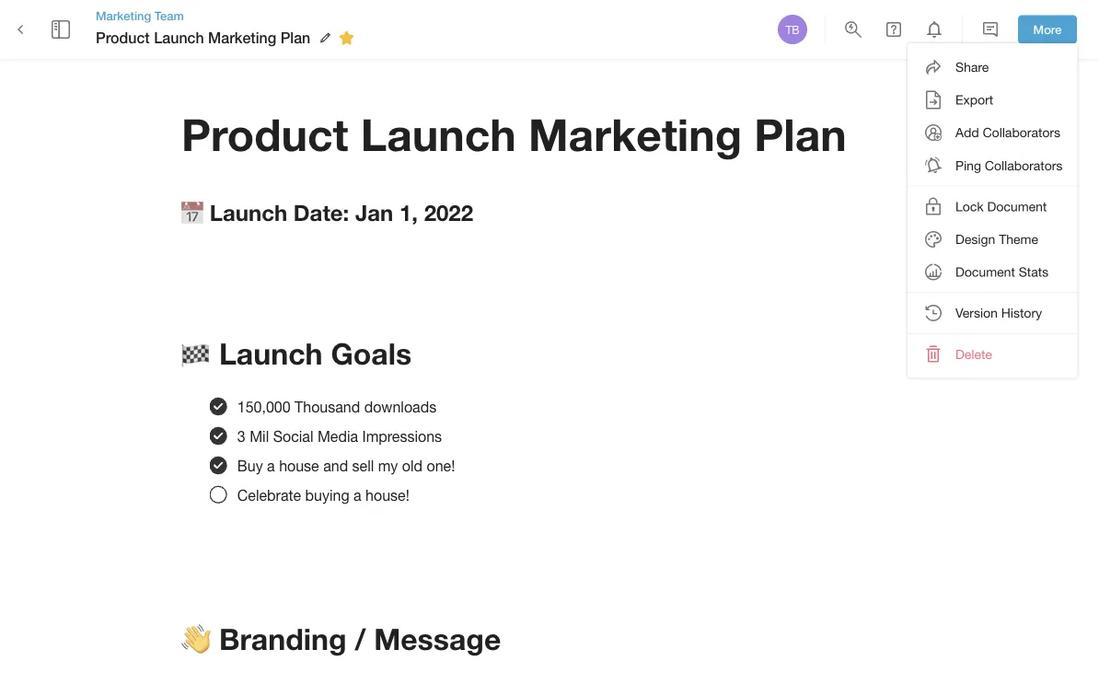 Task type: describe. For each thing, give the bounding box(es) containing it.
mil
[[250, 428, 269, 445]]

version history button
[[908, 297, 1078, 330]]

celebrate
[[237, 487, 301, 504]]

add collaborators
[[956, 125, 1061, 140]]

0 horizontal spatial a
[[267, 457, 275, 474]]

social
[[273, 428, 314, 445]]

tb button
[[776, 12, 811, 47]]

150,000
[[237, 398, 291, 415]]

👋
[[181, 621, 211, 656]]

theme
[[1000, 232, 1039, 247]]

1 vertical spatial plan
[[755, 107, 847, 160]]

1,
[[400, 199, 418, 225]]

document inside button
[[988, 199, 1048, 214]]

document stats
[[956, 264, 1049, 280]]

1 horizontal spatial marketing
[[208, 29, 277, 46]]

launch down the team
[[154, 29, 204, 46]]

delete
[[956, 347, 993, 362]]

2022
[[424, 199, 474, 225]]

team
[[155, 8, 184, 22]]

media
[[318, 428, 358, 445]]

design
[[956, 232, 996, 247]]

impressions
[[363, 428, 442, 445]]

delete button
[[908, 338, 1078, 371]]

marketing team link
[[96, 7, 360, 24]]

add
[[956, 125, 980, 140]]

add collaborators button
[[908, 116, 1078, 149]]

and
[[324, 457, 348, 474]]

downloads
[[364, 398, 437, 415]]

my
[[378, 457, 398, 474]]

stats
[[1020, 264, 1049, 280]]

150,000 thousand downloads
[[237, 398, 437, 415]]

more button
[[1019, 15, 1078, 44]]

marketing team
[[96, 8, 184, 22]]

launch right 📅
[[210, 199, 288, 225]]

1 vertical spatial product launch marketing plan
[[181, 107, 847, 160]]

🏁 launch goals
[[181, 336, 412, 371]]

launch up 2022
[[361, 107, 517, 160]]

more
[[1034, 22, 1063, 37]]

design theme button
[[908, 223, 1078, 256]]

collaborators for add collaborators
[[984, 125, 1061, 140]]

1 vertical spatial a
[[354, 487, 362, 504]]

share
[[956, 59, 990, 75]]

3 mil social media impressions
[[237, 428, 442, 445]]

house!
[[366, 487, 410, 504]]

ping collaborators button
[[908, 149, 1078, 182]]



Task type: locate. For each thing, give the bounding box(es) containing it.
sell
[[352, 457, 374, 474]]

collaborators for ping collaborators
[[986, 158, 1064, 173]]

buy a house and sell my old one!
[[237, 457, 455, 474]]

ping collaborators
[[956, 158, 1064, 173]]

a down sell
[[354, 487, 362, 504]]

collaborators up ping collaborators
[[984, 125, 1061, 140]]

marketing
[[96, 8, 151, 22], [208, 29, 277, 46], [529, 107, 743, 160]]

0 vertical spatial collaborators
[[984, 125, 1061, 140]]

0 vertical spatial a
[[267, 457, 275, 474]]

📅
[[181, 199, 204, 225]]

collaborators down add collaborators
[[986, 158, 1064, 173]]

a
[[267, 457, 275, 474], [354, 487, 362, 504]]

version history
[[956, 306, 1043, 321]]

lock
[[956, 199, 984, 214]]

branding
[[219, 621, 347, 656]]

export button
[[908, 83, 1078, 116]]

thousand
[[295, 398, 360, 415]]

tb
[[786, 23, 800, 36]]

plan
[[281, 29, 311, 46], [755, 107, 847, 160]]

0 vertical spatial product
[[96, 29, 150, 46]]

launch up "150,000"
[[219, 336, 323, 371]]

buying
[[305, 487, 350, 504]]

1 vertical spatial document
[[956, 264, 1016, 280]]

jan
[[356, 199, 394, 225]]

1 vertical spatial collaborators
[[986, 158, 1064, 173]]

document stats button
[[908, 256, 1078, 289]]

document down design theme button
[[956, 264, 1016, 280]]

document
[[988, 199, 1048, 214], [956, 264, 1016, 280]]

share button
[[908, 51, 1078, 83]]

document up the theme
[[988, 199, 1048, 214]]

date:
[[294, 199, 349, 225]]

lock document
[[956, 199, 1048, 214]]

collaborators inside the ping collaborators button
[[986, 158, 1064, 173]]

0 horizontal spatial plan
[[281, 29, 311, 46]]

a right buy
[[267, 457, 275, 474]]

2 horizontal spatial marketing
[[529, 107, 743, 160]]

buy
[[237, 457, 263, 474]]

remove favorite image
[[336, 27, 358, 49]]

goals
[[331, 336, 412, 371]]

product
[[96, 29, 150, 46], [181, 107, 349, 160]]

document inside 'button'
[[956, 264, 1016, 280]]

design theme
[[956, 232, 1039, 247]]

version
[[956, 306, 999, 321]]

collaborators inside add collaborators button
[[984, 125, 1061, 140]]

👋 branding / message
[[181, 621, 501, 656]]

1 vertical spatial marketing
[[208, 29, 277, 46]]

0 vertical spatial product launch marketing plan
[[96, 29, 311, 46]]

launch
[[154, 29, 204, 46], [361, 107, 517, 160], [210, 199, 288, 225], [219, 336, 323, 371]]

0 horizontal spatial product
[[96, 29, 150, 46]]

📅 launch date: jan 1, 2022
[[181, 199, 474, 225]]

message
[[374, 621, 501, 656]]

one!
[[427, 457, 455, 474]]

1 horizontal spatial a
[[354, 487, 362, 504]]

old
[[402, 457, 423, 474]]

export
[[956, 92, 994, 107]]

house
[[279, 457, 319, 474]]

0 vertical spatial marketing
[[96, 8, 151, 22]]

0 vertical spatial plan
[[281, 29, 311, 46]]

product launch marketing plan
[[96, 29, 311, 46], [181, 107, 847, 160]]

🏁
[[181, 336, 211, 371]]

history
[[1002, 306, 1043, 321]]

2 vertical spatial marketing
[[529, 107, 743, 160]]

1 vertical spatial product
[[181, 107, 349, 160]]

3
[[237, 428, 246, 445]]

ping
[[956, 158, 982, 173]]

/
[[355, 621, 366, 656]]

1 horizontal spatial product
[[181, 107, 349, 160]]

1 horizontal spatial plan
[[755, 107, 847, 160]]

collaborators
[[984, 125, 1061, 140], [986, 158, 1064, 173]]

celebrate buying a house!
[[237, 487, 410, 504]]

0 horizontal spatial marketing
[[96, 8, 151, 22]]

0 vertical spatial document
[[988, 199, 1048, 214]]

lock document button
[[908, 190, 1078, 223]]



Task type: vqa. For each thing, say whether or not it's contained in the screenshot.
… corresponding to Short Description: …
no



